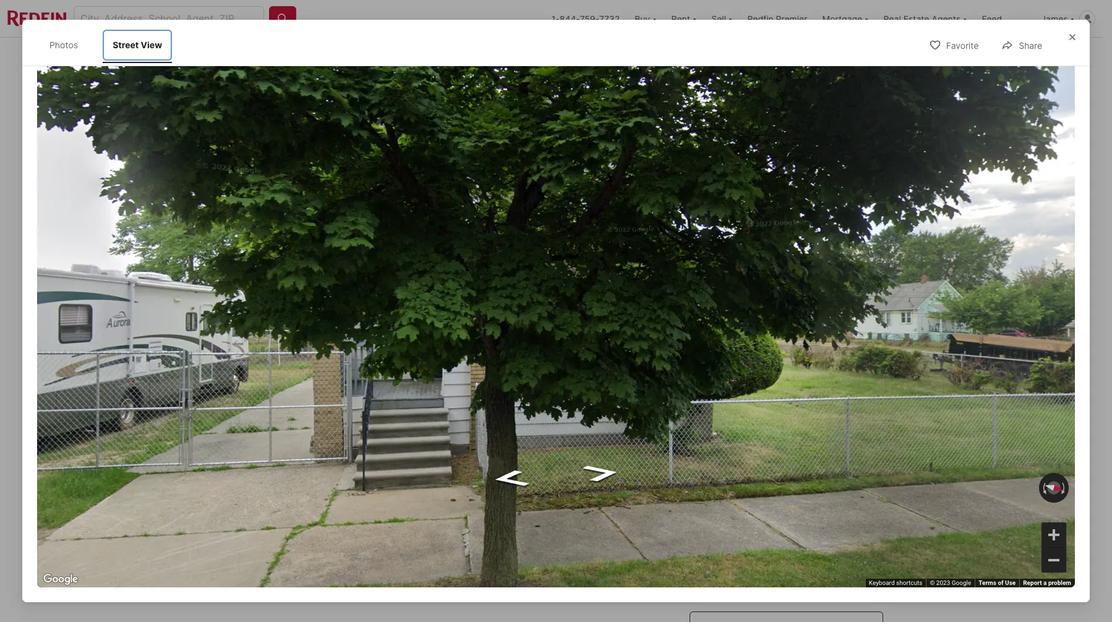 Task type: vqa. For each thing, say whether or not it's contained in the screenshot.
Mortgage ▾ button
no



Task type: describe. For each thing, give the bounding box(es) containing it.
© 2023 google
[[930, 580, 972, 587]]

you
[[261, 588, 276, 599]]

tab list inside 'dialog'
[[37, 27, 184, 63]]

anytime
[[745, 567, 773, 576]]

1-844-759-7732 link
[[552, 13, 620, 24]]

favorite button for overview
[[679, 41, 750, 67]]

person
[[742, 501, 768, 510]]

1.5 baths
[[435, 451, 462, 483]]

tour in person option
[[690, 489, 780, 522]]

1 horizontal spatial favorite
[[947, 40, 979, 51]]

oct for 26
[[717, 460, 733, 469]]

21 photos button
[[794, 349, 873, 374]]

google
[[952, 580, 972, 587]]

only
[[240, 588, 258, 599]]

overview tab
[[294, 40, 363, 70]]

ago
[[272, 86, 289, 95]]

0 horizontal spatial favorite
[[707, 49, 739, 60]]

redfin premier button
[[740, 0, 815, 37]]

video
[[835, 501, 854, 510]]

0 horizontal spatial share
[[849, 49, 873, 60]]

go
[[690, 399, 709, 416]]

x-
[[783, 49, 792, 60]]

friday
[[774, 426, 799, 435]]

759-
[[580, 13, 599, 24]]

go tour this home
[[690, 399, 814, 416]]

see
[[295, 588, 310, 599]]

comments
[[220, 519, 296, 536]]

new 1 hr ago
[[235, 86, 289, 95]]

street view inside 'tab'
[[113, 40, 162, 50]]

free,
[[702, 567, 718, 576]]

only you can see this.
[[240, 588, 330, 599]]

est.
[[220, 471, 235, 482]]

2 tab from the left
[[363, 40, 456, 70]]

5877 saint clair st , detroit , mi 48213
[[220, 423, 396, 435]]

Add a comment... text field
[[231, 557, 587, 571]]

$46,900
[[220, 451, 281, 468]]

©
[[930, 580, 935, 587]]

hr
[[260, 86, 270, 95]]

5877
[[220, 423, 245, 435]]

1 horizontal spatial share button
[[991, 32, 1053, 58]]

2 , from the left
[[347, 423, 350, 435]]

pre-
[[294, 471, 312, 482]]

1 horizontal spatial share
[[1019, 40, 1043, 51]]

get pre-approved link
[[277, 471, 352, 482]]

this.
[[312, 588, 330, 599]]

street view inside button
[[258, 356, 306, 366]]

1,144
[[494, 451, 530, 468]]

26
[[714, 437, 737, 458]]

tour for tour in person
[[715, 501, 732, 510]]

premier
[[776, 13, 808, 24]]

keyboard shortcuts button
[[869, 579, 923, 588]]

$378
[[238, 471, 259, 482]]

problem
[[1049, 580, 1072, 587]]

sq
[[494, 470, 507, 483]]

mi
[[353, 423, 364, 435]]

or
[[779, 588, 794, 601]]

it's free, cancel anytime
[[690, 567, 773, 576]]

beds
[[382, 470, 406, 483]]

view for tab list containing photos
[[141, 40, 162, 50]]

this
[[745, 399, 771, 416]]

photos
[[834, 356, 863, 366]]

overview tab list
[[220, 38, 627, 70]]

redfin premier
[[748, 13, 808, 24]]

1-
[[552, 13, 560, 24]]

use
[[1006, 580, 1016, 587]]

1,144 sq ft
[[494, 451, 530, 483]]

tour in person
[[715, 501, 768, 510]]

28
[[836, 437, 859, 458]]

schedule tour button
[[690, 532, 883, 561]]

27
[[775, 437, 797, 458]]

a
[[1044, 580, 1047, 587]]

21 photos
[[822, 356, 863, 366]]

google image
[[40, 572, 81, 588]]

street view button
[[230, 349, 317, 374]]

overview
[[308, 50, 348, 60]]

previous image
[[685, 438, 704, 458]]

photos tab
[[40, 30, 88, 60]]

48213
[[367, 423, 396, 435]]

tour via video chat
[[805, 501, 872, 510]]

shortcuts
[[897, 580, 923, 587]]

active
[[281, 400, 312, 410]]

terms of use
[[979, 580, 1016, 587]]



Task type: locate. For each thing, give the bounding box(es) containing it.
1.5
[[435, 451, 455, 468]]

1 tour from the left
[[715, 501, 732, 510]]

report
[[1024, 580, 1042, 587]]

share
[[1019, 40, 1043, 51], [849, 49, 873, 60]]

oct down 28
[[840, 460, 856, 469]]

2023
[[937, 580, 951, 587]]

favorite button
[[919, 32, 990, 58], [679, 41, 750, 67]]

new 1 hr ago link
[[220, 72, 685, 386]]

it's
[[690, 567, 700, 576]]

oct for 28
[[840, 460, 856, 469]]

1 vertical spatial street
[[258, 356, 283, 366]]

street
[[113, 40, 139, 50], [258, 356, 283, 366]]

keyboard
[[869, 580, 895, 587]]

oct inside thursday 26 oct
[[717, 460, 733, 469]]

oct down 26 on the bottom right
[[717, 460, 733, 469]]

photos
[[49, 40, 78, 50]]

favorite button for street view
[[919, 32, 990, 58]]

street inside 'tab'
[[113, 40, 139, 50]]

0 horizontal spatial tour
[[713, 399, 741, 416]]

street down city, address, school, agent, zip search field
[[113, 40, 139, 50]]

saturday
[[828, 426, 867, 435]]

tour
[[715, 501, 732, 510], [805, 501, 821, 510]]

x-out
[[783, 49, 806, 60]]

view up active at the bottom left of page
[[285, 356, 306, 366]]

x-out button
[[755, 41, 817, 67]]

view inside button
[[285, 356, 306, 366]]

get
[[277, 471, 292, 482]]

1 oct from the left
[[717, 460, 733, 469]]

None button
[[697, 419, 753, 477], [758, 419, 815, 476], [820, 419, 876, 476], [697, 419, 753, 477], [758, 419, 815, 476], [820, 419, 876, 476]]

schedule tour
[[753, 540, 820, 553]]

dialog containing photos
[[22, 20, 1090, 603]]

in
[[734, 501, 740, 510]]

share button down feed
[[991, 32, 1053, 58]]

ft
[[509, 470, 519, 483]]

844-
[[560, 13, 580, 24]]

, left mi
[[347, 423, 350, 435]]

City, Address, School, Agent, ZIP search field
[[74, 6, 264, 31]]

friday 27 oct
[[774, 426, 799, 469]]

7732
[[599, 13, 620, 24]]

4 tab from the left
[[556, 40, 617, 70]]

tour for schedule
[[800, 540, 820, 553]]

tour for go
[[713, 399, 741, 416]]

0 horizontal spatial favorite button
[[679, 41, 750, 67]]

-
[[275, 400, 279, 410]]

0 horizontal spatial street view
[[113, 40, 162, 50]]

view
[[141, 40, 162, 50], [285, 356, 306, 366]]

street view up -
[[258, 356, 306, 366]]

baths
[[435, 470, 462, 483]]

tour for tour via video chat
[[805, 501, 821, 510]]

thursday 26 oct
[[705, 426, 745, 469]]

street up for sale - active
[[258, 356, 283, 366]]

saturday 28 oct
[[828, 426, 867, 469]]

0 horizontal spatial street
[[113, 40, 139, 50]]

, left detroit
[[310, 423, 313, 435]]

chat
[[856, 501, 872, 510]]

tour left in
[[715, 501, 732, 510]]

active link
[[281, 400, 312, 410]]

baths link
[[435, 470, 462, 483]]

,
[[310, 423, 313, 435], [347, 423, 350, 435]]

3 beds
[[382, 451, 406, 483]]

0 horizontal spatial share button
[[822, 41, 883, 67]]

$46,900 est. $378 /mo get pre-approved
[[220, 451, 352, 482]]

terms of use link
[[979, 580, 1016, 587]]

can
[[278, 588, 293, 599]]

oct down 27
[[779, 460, 794, 469]]

schedule
[[753, 540, 798, 553]]

tour
[[713, 399, 741, 416], [800, 540, 820, 553]]

tour inside button
[[800, 540, 820, 553]]

1 , from the left
[[310, 423, 313, 435]]

next image
[[868, 438, 888, 458]]

0 horizontal spatial oct
[[717, 460, 733, 469]]

5877 saint clair st, detroit, mi 48213 image
[[220, 72, 685, 384], [690, 72, 883, 226], [690, 231, 883, 384]]

oct inside friday 27 oct
[[779, 460, 794, 469]]

dialog
[[22, 20, 1090, 603]]

send
[[625, 558, 650, 570]]

1 horizontal spatial street
[[258, 356, 283, 366]]

for sale - active
[[231, 400, 312, 410]]

submit search image
[[277, 12, 289, 25]]

map entry image
[[588, 399, 670, 481]]

terms
[[979, 580, 997, 587]]

0 vertical spatial view
[[141, 40, 162, 50]]

oct
[[717, 460, 733, 469], [779, 460, 794, 469], [840, 460, 856, 469]]

favorite button down redfin
[[679, 41, 750, 67]]

tab list
[[37, 27, 184, 63]]

1 horizontal spatial street view
[[258, 356, 306, 366]]

for
[[231, 400, 248, 410]]

oct for 27
[[779, 460, 794, 469]]

st
[[299, 423, 310, 435]]

1 horizontal spatial tour
[[805, 501, 821, 510]]

street view down city, address, school, agent, zip search field
[[113, 40, 162, 50]]

send button
[[605, 549, 670, 579]]

0 vertical spatial street
[[113, 40, 139, 50]]

tour via video chat option
[[780, 489, 883, 522]]

1
[[254, 86, 258, 95]]

street view
[[113, 40, 162, 50], [258, 356, 306, 366]]

0 vertical spatial tour
[[713, 399, 741, 416]]

view down city, address, school, agent, zip search field
[[141, 40, 162, 50]]

tab list containing photos
[[37, 27, 184, 63]]

street inside button
[[258, 356, 283, 366]]

oct inside saturday 28 oct
[[840, 460, 856, 469]]

1 vertical spatial view
[[285, 356, 306, 366]]

feed button
[[975, 0, 1034, 37]]

detroit
[[315, 423, 347, 435]]

1 horizontal spatial oct
[[779, 460, 794, 469]]

1 tab from the left
[[220, 40, 294, 70]]

clair
[[274, 423, 297, 435]]

redfin
[[748, 13, 774, 24]]

0 horizontal spatial ,
[[310, 423, 313, 435]]

approved
[[312, 471, 352, 482]]

thursday
[[705, 426, 745, 435]]

1 vertical spatial street view
[[258, 356, 306, 366]]

/mo
[[259, 471, 275, 482]]

tour up thursday
[[713, 399, 741, 416]]

0 horizontal spatial view
[[141, 40, 162, 50]]

street view tab
[[103, 30, 172, 60]]

1-844-759-7732
[[552, 13, 620, 24]]

list box containing tour in person
[[690, 489, 883, 522]]

list box
[[690, 489, 883, 522]]

report a problem link
[[1024, 580, 1072, 587]]

1 horizontal spatial view
[[285, 356, 306, 366]]

favorite button down feed
[[919, 32, 990, 58]]

2 horizontal spatial oct
[[840, 460, 856, 469]]

tour right schedule
[[800, 540, 820, 553]]

share button
[[991, 32, 1053, 58], [822, 41, 883, 67]]

0 horizontal spatial tour
[[715, 501, 732, 510]]

1 horizontal spatial tour
[[800, 540, 820, 553]]

favorite
[[947, 40, 979, 51], [707, 49, 739, 60]]

report a problem
[[1024, 580, 1072, 587]]

cancel
[[720, 567, 743, 576]]

view for 'street view' button
[[285, 356, 306, 366]]

1 vertical spatial tour
[[800, 540, 820, 553]]

view inside 'tab'
[[141, 40, 162, 50]]

saint
[[247, 423, 272, 435]]

3 tab from the left
[[456, 40, 556, 70]]

0 vertical spatial street view
[[113, 40, 162, 50]]

2 oct from the left
[[779, 460, 794, 469]]

3 oct from the left
[[840, 460, 856, 469]]

keyboard shortcuts
[[869, 580, 923, 587]]

share button right "out"
[[822, 41, 883, 67]]

21
[[822, 356, 832, 366]]

1 horizontal spatial favorite button
[[919, 32, 990, 58]]

2 tour from the left
[[805, 501, 821, 510]]

home
[[774, 399, 814, 416]]

sale
[[251, 400, 272, 410]]

tab
[[220, 40, 294, 70], [363, 40, 456, 70], [456, 40, 556, 70], [556, 40, 617, 70]]

1 horizontal spatial ,
[[347, 423, 350, 435]]

tour left via
[[805, 501, 821, 510]]



